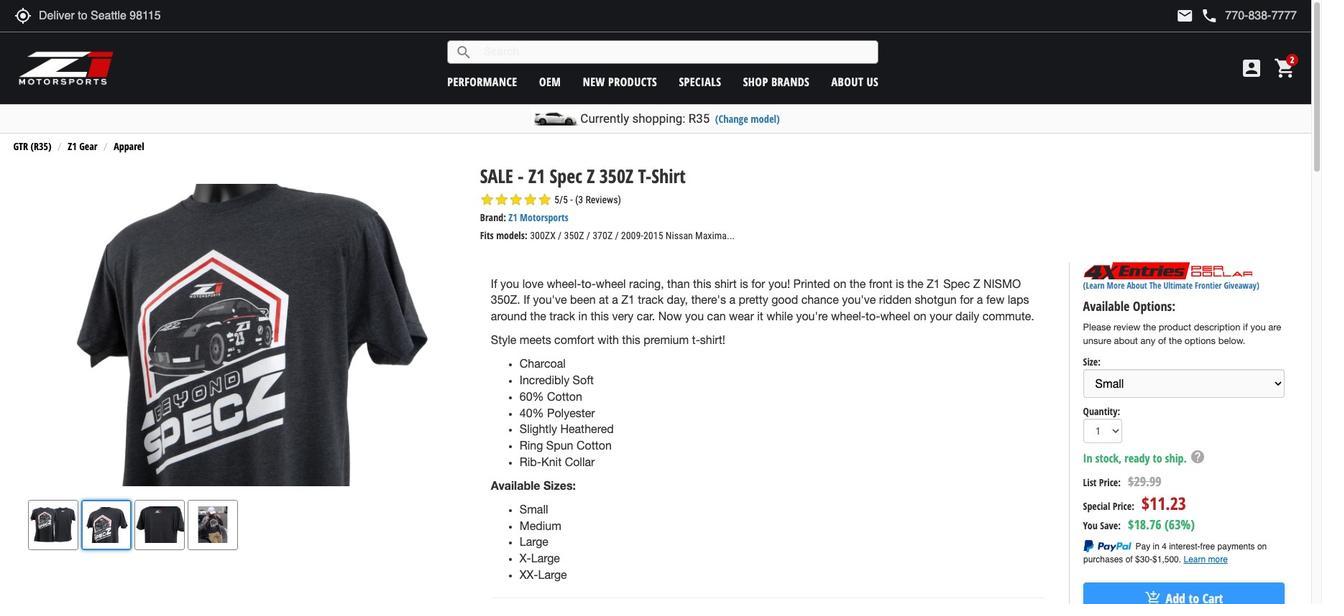 Task type: locate. For each thing, give the bounding box(es) containing it.
1 vertical spatial for
[[960, 294, 974, 307]]

/ right 370z
[[615, 230, 619, 242]]

on up 'chance'
[[833, 277, 846, 290]]

ultimate
[[1164, 280, 1193, 292]]

1 vertical spatial to-
[[866, 310, 880, 323]]

shirt!
[[700, 334, 725, 347]]

you right if
[[1251, 322, 1266, 333]]

are
[[1268, 322, 1281, 333]]

0 horizontal spatial about
[[831, 74, 864, 90]]

z1 right -
[[528, 163, 545, 189]]

/ left 370z
[[586, 230, 590, 242]]

a right at
[[612, 294, 618, 307]]

currently
[[580, 111, 629, 126]]

for
[[751, 277, 765, 290], [960, 294, 974, 307]]

if down the love
[[524, 294, 530, 307]]

xx-
[[520, 569, 538, 582]]

on
[[833, 277, 846, 290], [914, 310, 927, 323]]

spec up shotgun
[[943, 277, 970, 290]]

us
[[867, 74, 879, 90]]

1 horizontal spatial /
[[586, 230, 590, 242]]

0 horizontal spatial 350z
[[564, 230, 584, 242]]

2009-
[[621, 230, 643, 242]]

1 horizontal spatial z
[[973, 277, 980, 290]]

front
[[869, 277, 893, 290]]

shotgun
[[915, 294, 957, 307]]

available down rib-
[[491, 479, 540, 492]]

0 horizontal spatial spec
[[550, 163, 582, 189]]

1 vertical spatial wheel-
[[831, 310, 866, 323]]

0 horizontal spatial this
[[591, 310, 609, 323]]

new products link
[[583, 74, 657, 90]]

1 star from the left
[[480, 193, 494, 207]]

1 horizontal spatial about
[[1127, 280, 1147, 292]]

3 / from the left
[[615, 230, 619, 242]]

price: inside list price: $29.99
[[1099, 476, 1121, 490]]

quantity:
[[1083, 405, 1120, 418]]

apparel
[[114, 140, 144, 153]]

3 star from the left
[[509, 193, 523, 207]]

available down more at the right of the page
[[1083, 298, 1130, 315]]

0 vertical spatial spec
[[550, 163, 582, 189]]

1 vertical spatial z
[[973, 277, 980, 290]]

nismo
[[983, 277, 1021, 290]]

1 horizontal spatial a
[[729, 294, 736, 307]]

2 horizontal spatial you
[[1251, 322, 1266, 333]]

1 horizontal spatial 350z
[[599, 163, 633, 189]]

few
[[986, 294, 1005, 307]]

0 horizontal spatial you've
[[533, 294, 567, 307]]

the left front in the top right of the page
[[850, 277, 866, 290]]

medium
[[520, 520, 561, 532]]

z1 up models:
[[508, 211, 517, 224]]

$11.23
[[1142, 492, 1186, 515]]

1 a from the left
[[612, 294, 618, 307]]

heathered
[[560, 423, 614, 436]]

premium
[[644, 334, 689, 347]]

polyester
[[547, 407, 595, 420]]

1 vertical spatial track
[[550, 310, 575, 323]]

z left the nismo
[[973, 277, 980, 290]]

gear
[[79, 140, 97, 153]]

1 vertical spatial on
[[914, 310, 927, 323]]

0 vertical spatial cotton
[[547, 390, 582, 403]]

options
[[1185, 336, 1216, 346]]

0 horizontal spatial /
[[558, 230, 562, 242]]

you've down front in the top right of the page
[[842, 294, 876, 307]]

motorsports
[[520, 211, 569, 224]]

spec up 5/5 -
[[550, 163, 582, 189]]

0 horizontal spatial is
[[740, 277, 748, 290]]

350z left 't-'
[[599, 163, 633, 189]]

a
[[612, 294, 618, 307], [729, 294, 736, 307], [977, 294, 983, 307]]

1 vertical spatial spec
[[943, 277, 970, 290]]

1 horizontal spatial wheel-
[[831, 310, 866, 323]]

0 horizontal spatial you
[[500, 277, 519, 290]]

size:
[[1083, 355, 1101, 369]]

track down racing,
[[638, 294, 664, 307]]

shopping_cart
[[1274, 57, 1297, 80]]

0 horizontal spatial a
[[612, 294, 618, 307]]

0 vertical spatial about
[[831, 74, 864, 90]]

is right shirt
[[740, 277, 748, 290]]

cotton down heathered
[[577, 439, 612, 452]]

1 vertical spatial price:
[[1113, 499, 1134, 513]]

$18.76
[[1128, 516, 1162, 533]]

gtr
[[13, 140, 28, 153]]

track left in
[[550, 310, 575, 323]]

3 a from the left
[[977, 294, 983, 307]]

0 vertical spatial wheel
[[596, 277, 626, 290]]

2 horizontal spatial /
[[615, 230, 619, 242]]

available inside the (learn more about the ultimate frontier giveaway) available options: please review the product description if you are unsure about any of the options below.
[[1083, 298, 1130, 315]]

1 horizontal spatial available
[[1083, 298, 1130, 315]]

performance
[[447, 74, 517, 90]]

0 horizontal spatial z
[[587, 163, 595, 189]]

in stock, ready to ship. help
[[1083, 449, 1206, 466]]

this up there's
[[693, 277, 711, 290]]

0 vertical spatial z
[[587, 163, 595, 189]]

/ right 300zx
[[558, 230, 562, 242]]

0 horizontal spatial available
[[491, 479, 540, 492]]

2 is from the left
[[896, 277, 904, 290]]

on left the "your" on the right bottom of the page
[[914, 310, 927, 323]]

about left the
[[1127, 280, 1147, 292]]

specials
[[679, 74, 721, 90]]

1 horizontal spatial for
[[960, 294, 974, 307]]

around
[[491, 310, 527, 323]]

0 vertical spatial this
[[693, 277, 711, 290]]

350z left 370z
[[564, 230, 584, 242]]

unsure
[[1083, 336, 1111, 346]]

40%
[[520, 407, 544, 420]]

you've
[[533, 294, 567, 307], [842, 294, 876, 307]]

about
[[1114, 336, 1138, 346]]

1 vertical spatial wheel
[[880, 310, 910, 323]]

0 horizontal spatial track
[[550, 310, 575, 323]]

track
[[638, 294, 664, 307], [550, 310, 575, 323]]

0 vertical spatial large
[[520, 536, 549, 549]]

you down there's
[[685, 310, 704, 323]]

0 horizontal spatial wheel-
[[547, 277, 581, 290]]

daily
[[956, 310, 979, 323]]

is
[[740, 277, 748, 290], [896, 277, 904, 290]]

1 vertical spatial if
[[524, 294, 530, 307]]

the
[[1149, 280, 1161, 292]]

0 horizontal spatial for
[[751, 277, 765, 290]]

1 vertical spatial 350z
[[564, 230, 584, 242]]

collar
[[565, 456, 595, 469]]

style meets comfort with this premium t-shirt!
[[491, 334, 728, 347]]

wheel up at
[[596, 277, 626, 290]]

price: right list
[[1099, 476, 1121, 490]]

this right in
[[591, 310, 609, 323]]

wheel- down 'chance'
[[831, 310, 866, 323]]

1 horizontal spatial spec
[[943, 277, 970, 290]]

1 horizontal spatial you've
[[842, 294, 876, 307]]

to- down the ridden
[[866, 310, 880, 323]]

mail phone
[[1176, 7, 1218, 24]]

ship.
[[1165, 451, 1187, 466]]

0 vertical spatial on
[[833, 277, 846, 290]]

price: inside special price: $11.23 you save: $18.76 (63%)
[[1113, 499, 1134, 513]]

products
[[608, 74, 657, 90]]

fits
[[480, 229, 494, 242]]

shopping_cart link
[[1270, 57, 1297, 80]]

a down shirt
[[729, 294, 736, 307]]

price: up save:
[[1113, 499, 1134, 513]]

0 vertical spatial to-
[[581, 277, 596, 290]]

to
[[1153, 451, 1162, 466]]

0 horizontal spatial if
[[491, 277, 497, 290]]

this right the with
[[622, 334, 640, 347]]

specials link
[[679, 74, 721, 90]]

phone link
[[1201, 7, 1297, 24]]

1 horizontal spatial you
[[685, 310, 704, 323]]

good
[[772, 294, 798, 307]]

2 / from the left
[[586, 230, 590, 242]]

you've down the love
[[533, 294, 567, 307]]

2 vertical spatial large
[[538, 569, 567, 582]]

for up daily
[[960, 294, 974, 307]]

wheel- up been on the left of the page
[[547, 277, 581, 290]]

currently shopping: r35 (change model)
[[580, 111, 780, 126]]

2 horizontal spatial a
[[977, 294, 983, 307]]

a left few on the right of page
[[977, 294, 983, 307]]

in
[[578, 310, 587, 323]]

to- up been on the left of the page
[[581, 277, 596, 290]]

0 horizontal spatial to-
[[581, 277, 596, 290]]

/
[[558, 230, 562, 242], [586, 230, 590, 242], [615, 230, 619, 242]]

please
[[1083, 322, 1111, 333]]

z inside sale - z1 spec z 350z t-shirt star star star star star 5/5 - (3 reviews) brand: z1 motorsports fits models: 300zx / 350z / 370z / 2009-2015 nissan maxima...
[[587, 163, 595, 189]]

ring
[[520, 439, 543, 452]]

1 vertical spatial available
[[491, 479, 540, 492]]

spun
[[546, 439, 573, 452]]

wheel down the ridden
[[880, 310, 910, 323]]

$29.99
[[1128, 473, 1162, 490]]

can
[[707, 310, 726, 323]]

1 horizontal spatial track
[[638, 294, 664, 307]]

oem
[[539, 74, 561, 90]]

z inside if you love wheel-to-wheel racing, than this shirt is for you! printed on the front is the z1 spec z nismo 350z. if you've been at a z1 track day, there's a pretty good chance you've ridden shotgun for a few laps around the track in this very car. now you can wear it while you're wheel-to-wheel on your daily commute.
[[973, 277, 980, 290]]

star
[[480, 193, 494, 207], [494, 193, 509, 207], [509, 193, 523, 207], [523, 193, 538, 207], [538, 193, 552, 207]]

0 vertical spatial available
[[1083, 298, 1130, 315]]

new products
[[583, 74, 657, 90]]

the up the ridden
[[907, 277, 924, 290]]

Search search field
[[473, 41, 878, 63]]

0 vertical spatial if
[[491, 277, 497, 290]]

z
[[587, 163, 595, 189], [973, 277, 980, 290]]

frontier
[[1195, 280, 1222, 292]]

0 horizontal spatial on
[[833, 277, 846, 290]]

z1 gear
[[68, 140, 97, 153]]

at
[[599, 294, 609, 307]]

1 vertical spatial about
[[1127, 280, 1147, 292]]

2 star from the left
[[494, 193, 509, 207]]

for up pretty at the right of page
[[751, 277, 765, 290]]

2 horizontal spatial this
[[693, 277, 711, 290]]

meets
[[520, 334, 551, 347]]

z left 't-'
[[587, 163, 595, 189]]

5/5 -
[[554, 194, 573, 206]]

while
[[767, 310, 793, 323]]

cotton up polyester
[[547, 390, 582, 403]]

pretty
[[739, 294, 768, 307]]

is up the ridden
[[896, 277, 904, 290]]

it
[[757, 310, 763, 323]]

1 horizontal spatial this
[[622, 334, 640, 347]]

you!
[[768, 277, 790, 290]]

mail
[[1176, 7, 1194, 24]]

you up 350z.
[[500, 277, 519, 290]]

new
[[583, 74, 605, 90]]

gtr (r35) link
[[13, 140, 51, 153]]

the right of
[[1169, 336, 1182, 346]]

1 horizontal spatial is
[[896, 277, 904, 290]]

if up 350z.
[[491, 277, 497, 290]]

0 vertical spatial price:
[[1099, 476, 1121, 490]]

1 horizontal spatial if
[[524, 294, 530, 307]]

about left us
[[831, 74, 864, 90]]



Task type: describe. For each thing, give the bounding box(es) containing it.
incredibly
[[520, 374, 570, 387]]

z1 gear link
[[68, 140, 97, 153]]

price: for $11.23
[[1113, 499, 1134, 513]]

z1 motorsports logo image
[[18, 50, 115, 86]]

if
[[1243, 322, 1248, 333]]

more
[[1107, 280, 1125, 292]]

models:
[[496, 229, 527, 242]]

slightly
[[520, 423, 557, 436]]

0 vertical spatial 350z
[[599, 163, 633, 189]]

there's
[[691, 294, 726, 307]]

60%
[[520, 390, 544, 403]]

racing,
[[629, 277, 664, 290]]

help
[[1190, 449, 1206, 465]]

style
[[491, 334, 516, 347]]

2 you've from the left
[[842, 294, 876, 307]]

ready
[[1125, 451, 1150, 466]]

300zx
[[530, 230, 556, 242]]

special price: $11.23 you save: $18.76 (63%)
[[1083, 492, 1195, 533]]

0 vertical spatial track
[[638, 294, 664, 307]]

1 horizontal spatial to-
[[866, 310, 880, 323]]

1 / from the left
[[558, 230, 562, 242]]

day,
[[667, 294, 688, 307]]

search
[[455, 43, 473, 61]]

sizes:
[[543, 479, 576, 492]]

maxima...
[[695, 230, 735, 242]]

about us
[[831, 74, 879, 90]]

price: for $29.99
[[1099, 476, 1121, 490]]

1 vertical spatial cotton
[[577, 439, 612, 452]]

chance
[[801, 294, 839, 307]]

about inside the (learn more about the ultimate frontier giveaway) available options: please review the product description if you are unsure about any of the options below.
[[1127, 280, 1147, 292]]

sale
[[480, 163, 513, 189]]

gtr (r35)
[[13, 140, 51, 153]]

t-
[[638, 163, 652, 189]]

been
[[570, 294, 596, 307]]

the up 'meets'
[[530, 310, 546, 323]]

(learn more about the ultimate frontier giveaway) available options: please review the product description if you are unsure about any of the options below.
[[1083, 280, 1281, 346]]

brands
[[771, 74, 810, 90]]

stock,
[[1095, 451, 1122, 466]]

1 is from the left
[[740, 277, 748, 290]]

oem link
[[539, 74, 561, 90]]

model)
[[751, 112, 780, 126]]

shirt
[[652, 163, 686, 189]]

spec inside sale - z1 spec z 350z t-shirt star star star star star 5/5 - (3 reviews) brand: z1 motorsports fits models: 300zx / 350z / 370z / 2009-2015 nissan maxima...
[[550, 163, 582, 189]]

z1 up shotgun
[[927, 277, 940, 290]]

1 vertical spatial this
[[591, 310, 609, 323]]

in
[[1083, 451, 1092, 466]]

charcoal incredibly soft 60% cotton 40% polyester slightly heathered ring spun cotton rib-knit collar
[[520, 357, 614, 469]]

knit
[[541, 456, 562, 469]]

370z
[[593, 230, 613, 242]]

shop brands
[[743, 74, 810, 90]]

2 vertical spatial this
[[622, 334, 640, 347]]

350z.
[[491, 294, 520, 307]]

giveaway)
[[1224, 280, 1259, 292]]

any
[[1141, 336, 1156, 346]]

1 vertical spatial large
[[531, 552, 560, 565]]

small medium large x-large xx-large
[[520, 503, 567, 582]]

0 vertical spatial for
[[751, 277, 765, 290]]

small
[[520, 503, 548, 516]]

very
[[612, 310, 634, 323]]

2 a from the left
[[729, 294, 736, 307]]

product
[[1159, 322, 1191, 333]]

your
[[930, 310, 952, 323]]

0 horizontal spatial wheel
[[596, 277, 626, 290]]

the up "any"
[[1143, 322, 1156, 333]]

description
[[1194, 322, 1241, 333]]

(63%)
[[1165, 516, 1195, 533]]

commute.
[[983, 310, 1034, 323]]

you're
[[796, 310, 828, 323]]

you inside the (learn more about the ultimate frontier giveaway) available options: please review the product description if you are unsure about any of the options below.
[[1251, 322, 1266, 333]]

account_box link
[[1237, 57, 1267, 80]]

ridden
[[879, 294, 912, 307]]

love
[[522, 277, 544, 290]]

4 star from the left
[[523, 193, 538, 207]]

z1 left gear
[[68, 140, 77, 153]]

1 horizontal spatial wheel
[[880, 310, 910, 323]]

you
[[1083, 519, 1098, 533]]

1 you've from the left
[[533, 294, 567, 307]]

soft
[[573, 374, 594, 387]]

1 horizontal spatial on
[[914, 310, 927, 323]]

t-
[[692, 334, 700, 347]]

than
[[667, 277, 690, 290]]

shirt
[[715, 277, 737, 290]]

save:
[[1100, 519, 1121, 533]]

phone
[[1201, 7, 1218, 24]]

performance link
[[447, 74, 517, 90]]

car.
[[637, 310, 655, 323]]

(r35)
[[31, 140, 51, 153]]

special
[[1083, 499, 1110, 513]]

(change model) link
[[715, 112, 780, 126]]

x-
[[520, 552, 531, 565]]

comfort
[[554, 334, 594, 347]]

5 star from the left
[[538, 193, 552, 207]]

z1 motorsports link
[[508, 211, 569, 224]]

available sizes:
[[491, 479, 576, 492]]

0 vertical spatial wheel-
[[547, 277, 581, 290]]

2015
[[643, 230, 663, 242]]

laps
[[1008, 294, 1029, 307]]

shopping:
[[632, 111, 686, 126]]

spec inside if you love wheel-to-wheel racing, than this shirt is for you! printed on the front is the z1 spec z nismo 350z. if you've been at a z1 track day, there's a pretty good chance you've ridden shotgun for a few laps around the track in this very car. now you can wear it while you're wheel-to-wheel on your daily commute.
[[943, 277, 970, 290]]

(learn
[[1083, 280, 1105, 292]]

z1 up very at the bottom of page
[[621, 294, 635, 307]]

about us link
[[831, 74, 879, 90]]



Task type: vqa. For each thing, say whether or not it's contained in the screenshot.
List Price: $42.99
no



